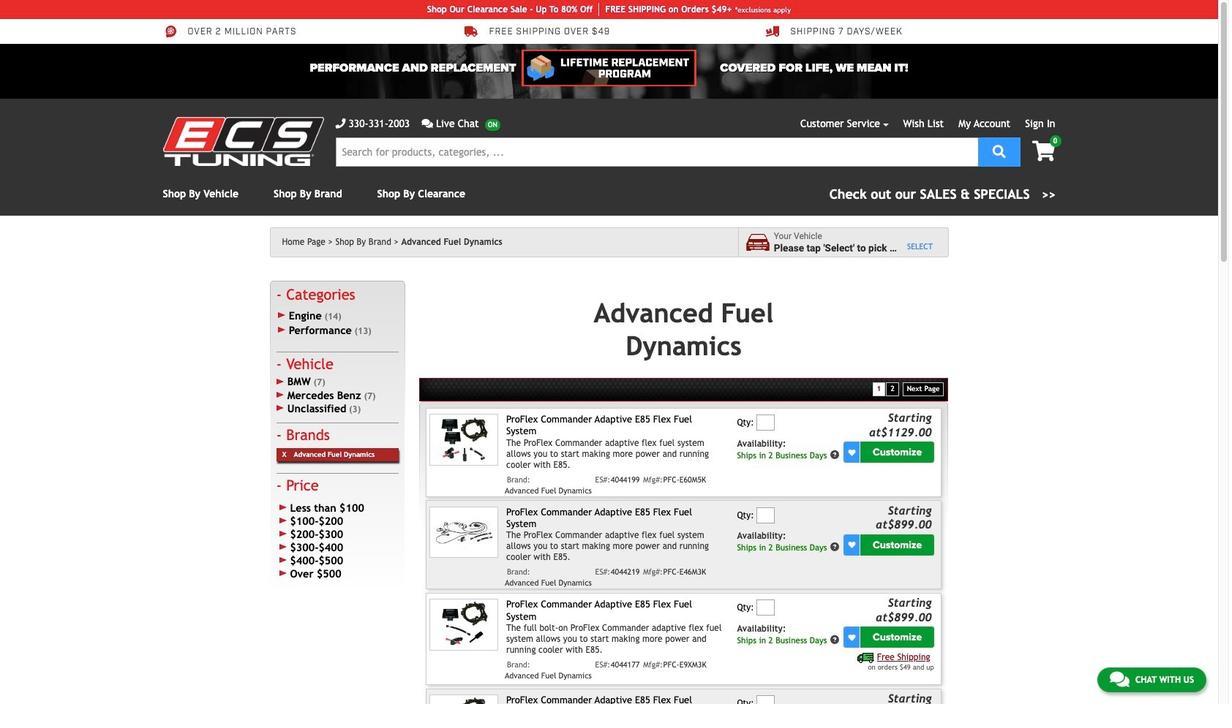Task type: describe. For each thing, give the bounding box(es) containing it.
es#4044219 - pfc-e46m3k - proflex commander adaptive e85 flex fuel system - the proflex commander adaptive flex fuel system allows you to start making more power and running cooler with e85. -  advanced fuel dynamics - bmw image
[[430, 507, 498, 559]]

search image
[[993, 145, 1006, 158]]

comments image
[[422, 119, 433, 129]]

comments image
[[1110, 671, 1130, 689]]

add to wish list image
[[849, 449, 856, 456]]

question sign image for "es#4044177 - pfc-e9xm3k - proflex commander adaptive e85 flex fuel system - the full bolt-on proflex commander adaptive flex fuel system allows you to start making more power and running cooler with e85. -  advanced fuel dynamics - bmw" image
[[830, 635, 840, 645]]

shopping cart image
[[1033, 141, 1056, 162]]

Search text field
[[336, 138, 978, 167]]

es#4044199 - pfc-e60m5k - proflex commander adaptive e85 flex fuel system - the proflex commander adaptive flex fuel system allows you to start making more power and running cooler with e85. -  advanced fuel dynamics - bmw image
[[430, 414, 498, 466]]

phone image
[[336, 119, 346, 129]]

ecs tuning image
[[163, 117, 324, 166]]



Task type: vqa. For each thing, say whether or not it's contained in the screenshot.
ES#4044225 - PFC-E46330K - ProFlex Commander Adaptive E85 Flex Fuel System - The ProFlex Commander adaptive flex fuel system allows you to start making more power and running cooler with E85. -  Advanced Fuel Dynamics - BMW IMAGE
yes



Task type: locate. For each thing, give the bounding box(es) containing it.
1 vertical spatial question sign image
[[830, 542, 840, 553]]

add to wish list image for "es#4044177 - pfc-e9xm3k - proflex commander adaptive e85 flex fuel system - the full bolt-on proflex commander adaptive flex fuel system allows you to start making more power and running cooler with e85. -  advanced fuel dynamics - bmw" image's question sign icon
[[849, 634, 856, 642]]

lifetime replacement program banner image
[[522, 50, 696, 86]]

free shipping image
[[858, 654, 875, 664]]

1 vertical spatial add to wish list image
[[849, 634, 856, 642]]

add to wish list image
[[849, 542, 856, 549], [849, 634, 856, 642]]

1 add to wish list image from the top
[[849, 542, 856, 549]]

es#4044177 - pfc-e9xm3k - proflex commander adaptive e85 flex fuel system - the full bolt-on proflex commander adaptive flex fuel system allows you to start making more power and running cooler with e85. -  advanced fuel dynamics - bmw image
[[430, 600, 498, 651]]

2 question sign image from the top
[[830, 542, 840, 553]]

1 question sign image from the top
[[830, 450, 840, 460]]

question sign image
[[830, 450, 840, 460], [830, 542, 840, 553], [830, 635, 840, 645]]

None text field
[[757, 508, 775, 524], [757, 600, 775, 617], [757, 508, 775, 524], [757, 600, 775, 617]]

0 vertical spatial add to wish list image
[[849, 542, 856, 549]]

question sign image for es#4044219 - pfc-e46m3k - proflex commander adaptive e85 flex fuel system - the proflex commander adaptive flex fuel system allows you to start making more power and running cooler with e85. -  advanced fuel dynamics - bmw 'image'
[[830, 542, 840, 553]]

3 question sign image from the top
[[830, 635, 840, 645]]

0 vertical spatial question sign image
[[830, 450, 840, 460]]

2 vertical spatial question sign image
[[830, 635, 840, 645]]

add to wish list image for question sign icon related to es#4044219 - pfc-e46m3k - proflex commander adaptive e85 flex fuel system - the proflex commander adaptive flex fuel system allows you to start making more power and running cooler with e85. -  advanced fuel dynamics - bmw 'image'
[[849, 542, 856, 549]]

None text field
[[757, 415, 775, 431], [757, 696, 775, 705], [757, 415, 775, 431], [757, 696, 775, 705]]

es#4044225 - pfc-e46330k - proflex commander adaptive e85 flex fuel system - the proflex commander adaptive flex fuel system allows you to start making more power and running cooler with e85. -  advanced fuel dynamics - bmw image
[[430, 695, 498, 705]]

2 add to wish list image from the top
[[849, 634, 856, 642]]

question sign image for the es#4044199 - pfc-e60m5k - proflex commander adaptive e85 flex fuel system - the proflex commander adaptive flex fuel system allows you to start making more power and running cooler with e85. -  advanced fuel dynamics - bmw image
[[830, 450, 840, 460]]



